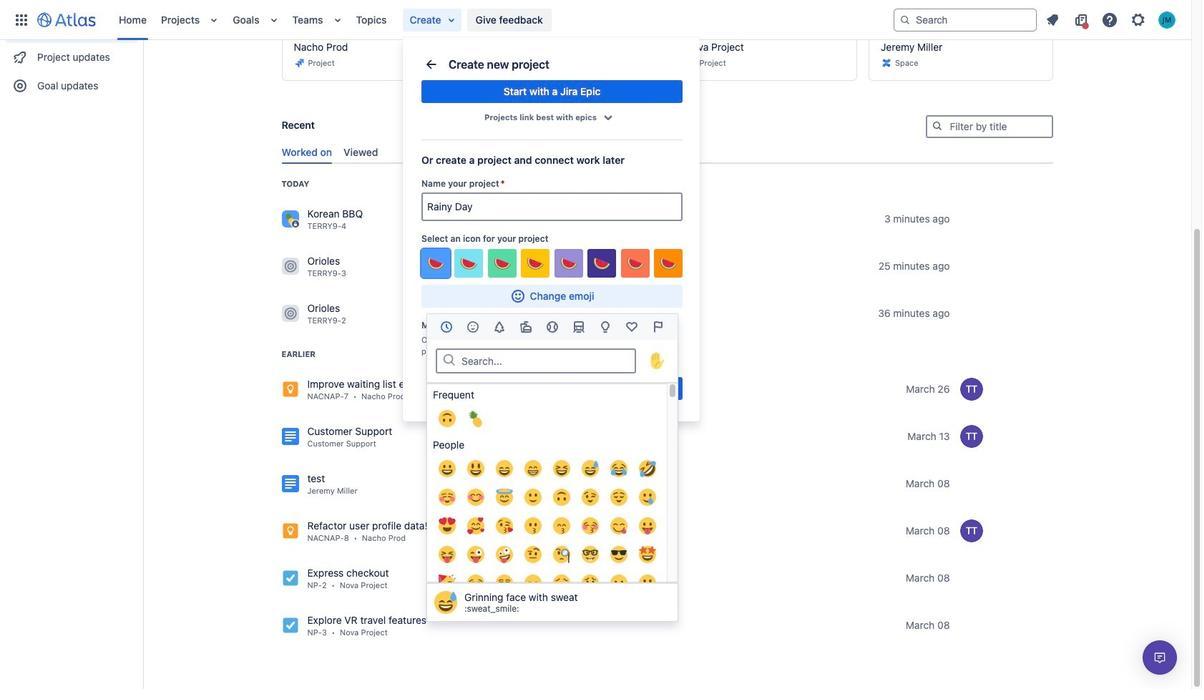 Task type: vqa. For each thing, say whether or not it's contained in the screenshot.
1st jira image from the bottom of the page
yes



Task type: describe. For each thing, give the bounding box(es) containing it.
frequent image
[[438, 319, 455, 336]]

:smiley: image
[[467, 460, 485, 477]]

travel & places image
[[571, 319, 588, 336]]

2 jira image from the top
[[282, 617, 299, 634]]

Search field
[[894, 8, 1037, 31]]

:blush: image
[[467, 489, 485, 506]]

:nerd: image
[[582, 546, 599, 563]]

search image
[[932, 120, 943, 132]]

:slight_smile: image
[[525, 489, 542, 506]]

2 townsquare image from the top
[[282, 305, 299, 322]]

heading for 2nd townsquare image from the bottom of the page
[[282, 178, 309, 190]]

1 jira image from the top
[[282, 381, 299, 398]]

:joy: image
[[611, 460, 628, 477]]

:stuck_out_tongue_closed_eyes: image
[[439, 546, 456, 563]]

2 confluence image from the top
[[282, 475, 299, 492]]

:disappointed: image
[[525, 575, 542, 592]]

:smiling_face_with_tear: image
[[639, 489, 656, 506]]

heading for second jira image from the bottom
[[282, 349, 316, 360]]

people image
[[464, 319, 481, 336]]

:kissing_closed_eyes: image
[[582, 518, 599, 535]]

1 jira image from the top
[[282, 570, 299, 587]]

:face_with_monocle: image
[[553, 546, 571, 563]]

:wink: image
[[582, 489, 599, 506]]

flags image
[[650, 319, 667, 336]]

:yum: image
[[611, 518, 628, 535]]

0 vertical spatial :upside_down: image
[[439, 410, 456, 427]]

0 horizontal spatial list
[[112, 0, 894, 40]]

:kissing_smiling_eyes: image
[[553, 518, 571, 535]]

:confused: image
[[611, 575, 628, 592]]

Filter by title field
[[927, 117, 1052, 137]]

:innocent: image
[[496, 489, 513, 506]]

:relaxed: image
[[439, 489, 456, 506]]

:grinning: image
[[439, 460, 456, 477]]

:relieved: image
[[611, 489, 628, 506]]

emojis actions and list panel tab panel
[[427, 340, 678, 689]]

go back image
[[423, 56, 440, 73]]

nature image
[[491, 319, 508, 336]]

2 jira image from the top
[[282, 523, 299, 540]]

choose an emoji category tab list
[[427, 314, 678, 340]]



Task type: locate. For each thing, give the bounding box(es) containing it.
2 heading from the top
[[282, 349, 316, 360]]

1 townsquare image from the top
[[282, 210, 299, 228]]

objects image
[[597, 319, 614, 336]]

open intercom messenger image
[[1152, 649, 1169, 666]]

notifications image
[[1044, 11, 1062, 28]]

jira image
[[294, 57, 305, 69], [294, 57, 305, 69], [490, 57, 501, 69]]

jira image
[[490, 57, 501, 69]]

:heart_eyes: image
[[439, 518, 456, 535]]

1 horizontal spatial list
[[1040, 8, 1183, 31]]

:partying_face: image
[[439, 575, 456, 592]]

group
[[6, 0, 137, 105], [6, 100, 137, 119], [543, 377, 683, 400]]

food & drink image
[[517, 319, 535, 336]]

:sweat_smile: image
[[582, 460, 599, 477], [435, 591, 457, 614], [435, 591, 457, 614]]

switch to... image
[[13, 11, 30, 28]]

:rofl: image
[[639, 460, 656, 477]]

list item inside list
[[403, 8, 461, 31]]

:stuck_out_tongue: image
[[639, 518, 656, 535]]

townsquare image up townsquare icon
[[282, 210, 299, 228]]

:star_struck: image
[[639, 546, 656, 563]]

:upside_down: image
[[439, 410, 456, 427], [553, 489, 571, 506]]

0 vertical spatial jira image
[[282, 570, 299, 587]]

:sunglasses: image
[[611, 546, 628, 563]]

heading
[[282, 178, 309, 190], [282, 349, 316, 360]]

None field
[[423, 194, 681, 220]]

0 vertical spatial townsquare image
[[282, 210, 299, 228]]

jira image
[[282, 381, 299, 398], [282, 523, 299, 540]]

:worried: image
[[582, 575, 599, 592]]

tab list
[[276, 141, 1053, 164]]

0 vertical spatial confluence image
[[282, 428, 299, 445]]

settings image
[[1130, 11, 1147, 28]]

:upside_down: image right :slight_smile: icon
[[553, 489, 571, 506]]

:watermelon: image
[[494, 255, 511, 272], [527, 255, 544, 272], [560, 255, 577, 272], [593, 255, 611, 272], [627, 255, 644, 272], [627, 255, 644, 272]]

:raised_hand: image
[[649, 352, 666, 369]]

:slight_frown: image
[[639, 575, 656, 592]]

:upside_down: image left :pineapple: icon in the bottom of the page
[[439, 410, 456, 427]]

townsquare image down townsquare icon
[[282, 305, 299, 322]]

:pineapple: image
[[467, 410, 485, 427]]

0 vertical spatial heading
[[282, 178, 309, 190]]

:laughing: image
[[553, 460, 571, 477]]

:raised_hand: image
[[645, 348, 671, 374]]

symbols image
[[624, 319, 641, 336]]

1 vertical spatial jira image
[[282, 617, 299, 634]]

:face_with_raised_eyebrow: image
[[525, 546, 542, 563]]

list item
[[403, 8, 461, 31]]

:smirk: image
[[467, 575, 485, 592]]

:smiling_face_with_3_hearts: image
[[467, 518, 485, 535]]

1 vertical spatial :upside_down: image
[[553, 489, 571, 506]]

Emoji name field
[[457, 351, 635, 371]]

:grin: image
[[525, 460, 542, 477]]

confluence image
[[282, 428, 299, 445], [282, 475, 299, 492]]

:zany_face: image
[[496, 546, 513, 563]]

0 horizontal spatial :upside_down: image
[[439, 410, 456, 427]]

:stuck_out_tongue_winking_eye: image
[[467, 546, 485, 563]]

None search field
[[894, 8, 1037, 31]]

1 vertical spatial townsquare image
[[282, 305, 299, 322]]

0 vertical spatial jira image
[[282, 381, 299, 398]]

1 heading from the top
[[282, 178, 309, 190]]

:kissing_heart: image
[[496, 518, 513, 535]]

townsquare image
[[282, 210, 299, 228], [282, 305, 299, 322]]

:pensive: image
[[553, 575, 571, 592]]

1 vertical spatial jira image
[[282, 523, 299, 540]]

help image
[[1102, 11, 1119, 28]]

:kissing: image
[[525, 518, 542, 535]]

jira image
[[282, 570, 299, 587], [282, 617, 299, 634]]

townsquare image
[[282, 258, 299, 275]]

search image
[[900, 14, 911, 25]]

account image
[[1159, 11, 1176, 28]]

1 vertical spatial confluence image
[[282, 475, 299, 492]]

emoji picker dialog
[[427, 314, 679, 689]]

list
[[112, 0, 894, 40], [1040, 8, 1183, 31]]

1 confluence image from the top
[[282, 428, 299, 445]]

1 horizontal spatial :upside_down: image
[[553, 489, 571, 506]]

:watermelon: image
[[427, 255, 445, 272], [427, 255, 445, 272], [461, 255, 478, 272], [461, 255, 478, 272], [494, 255, 511, 272], [527, 255, 544, 272], [560, 255, 577, 272], [593, 255, 611, 272], [660, 255, 677, 272], [660, 255, 677, 272]]

activity image
[[544, 319, 561, 336]]

:smile: image
[[496, 460, 513, 477]]

banner
[[0, 0, 1192, 40]]

confluence image
[[881, 57, 893, 69], [881, 57, 893, 69]]

1 vertical spatial heading
[[282, 349, 316, 360]]

show more projects image
[[597, 106, 620, 129]]

top element
[[9, 0, 894, 40]]

:unamused: image
[[496, 575, 513, 592]]



